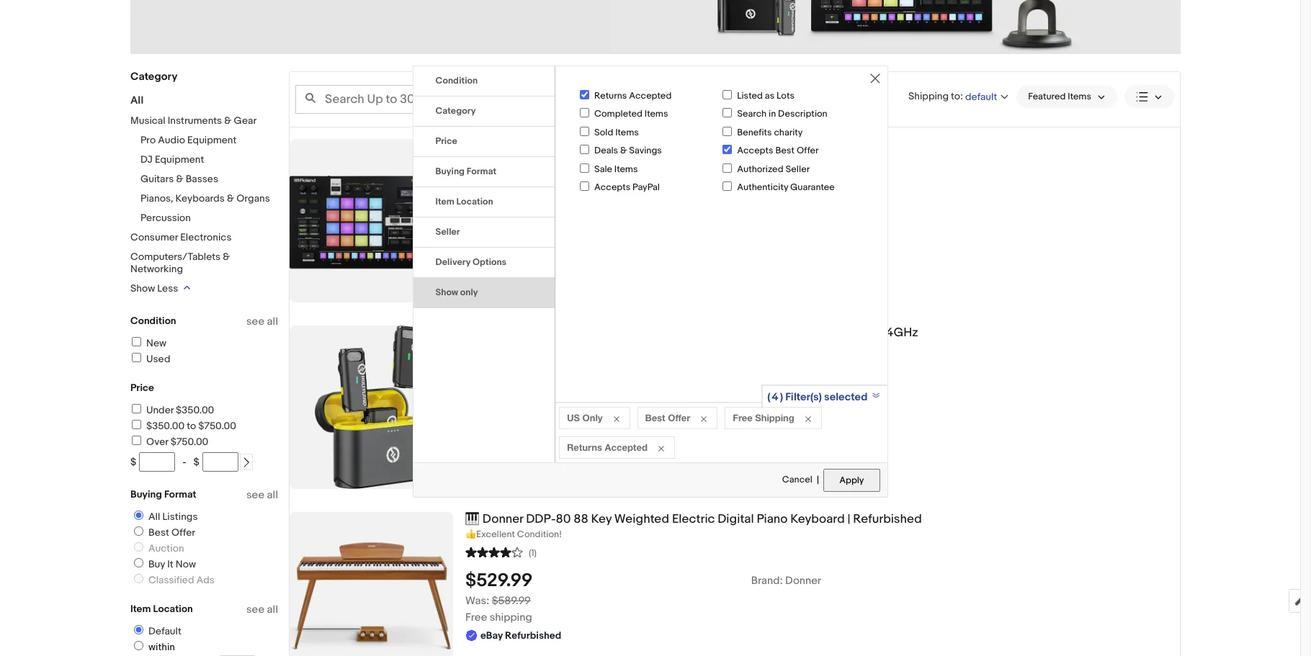Task type: vqa. For each thing, say whether or not it's contained in the screenshot.
the default text field
yes



Task type: locate. For each thing, give the bounding box(es) containing it.
accepts paypal
[[594, 182, 660, 193]]

gear
[[234, 115, 257, 127]]

& left organs
[[227, 192, 234, 205]]

show down networking
[[130, 282, 155, 295]]

top rated plus
[[764, 169, 836, 183]]

options
[[473, 257, 507, 268]]

0 vertical spatial accepted
[[629, 90, 672, 102]]

all up musical
[[130, 94, 144, 107]]

lark
[[521, 326, 544, 340]]

tab list
[[413, 66, 555, 308]]

sale
[[594, 163, 612, 175]]

1 horizontal spatial donner
[[785, 574, 821, 588]]

accepts for accepts best offer
[[737, 145, 773, 157]]

refurbished down the 'lark' at the left of page
[[505, 378, 561, 390]]

1 vertical spatial accepts
[[594, 182, 631, 193]]

brand:
[[751, 189, 783, 203], [751, 574, 783, 588]]

search in description
[[737, 108, 828, 120]]

price inside tab list
[[436, 136, 457, 147]]

items up accepts paypal
[[614, 163, 638, 175]]

Completed Items checkbox
[[580, 108, 589, 118]]

deals & savings
[[594, 145, 662, 157]]

2 horizontal spatial best
[[775, 145, 795, 157]]

location up default
[[153, 603, 193, 615]]

0 vertical spatial free
[[733, 412, 753, 424]]

show left only
[[436, 287, 458, 298]]

1 horizontal spatial condition
[[436, 75, 478, 87]]

0 vertical spatial ebay refurbished
[[481, 208, 561, 220]]

best offer
[[645, 412, 690, 424], [148, 527, 195, 539]]

accepts down sale items
[[594, 182, 631, 193]]

1 vertical spatial see all
[[246, 488, 278, 502]]

80
[[556, 512, 571, 527]]

0 horizontal spatial roland
[[465, 139, 505, 153]]

0 vertical spatial buying format
[[436, 166, 496, 177]]

lavalier
[[615, 326, 657, 340]]

$350.00 up to
[[176, 404, 214, 416]]

all for best offer
[[267, 488, 278, 502]]

$350.00 to $750.00 checkbox
[[132, 420, 141, 429]]

item location down $527.99
[[436, 196, 493, 208]]

0 horizontal spatial offer
[[171, 527, 195, 539]]

2 vertical spatial items
[[614, 163, 638, 175]]

show
[[130, 282, 155, 295], [436, 287, 458, 298]]

item location up default
[[130, 603, 193, 615]]

items up production
[[615, 127, 639, 138]]

roland down top rated plus
[[785, 189, 819, 203]]

2 brand: from the top
[[751, 574, 783, 588]]

$750.00 down $350.00 to $750.00
[[171, 436, 208, 448]]

$529.99
[[465, 570, 533, 592]]

sale items
[[594, 163, 638, 175]]

brand: for roland
[[751, 189, 783, 203]]

guarantee
[[790, 182, 835, 193]]

completed
[[594, 108, 643, 120]]

authorized
[[737, 163, 784, 175]]

it
[[167, 558, 173, 571]]

sold
[[594, 127, 613, 138]]

item up default option
[[130, 603, 151, 615]]

1 vertical spatial donner
[[785, 574, 821, 588]]

1 horizontal spatial accepts
[[737, 145, 773, 157]]

close image
[[870, 74, 880, 84]]

2 vertical spatial best
[[148, 527, 169, 539]]

ebay down hollyland
[[481, 378, 503, 390]]

noise
[[733, 326, 766, 340]]

1 horizontal spatial seller
[[786, 163, 810, 175]]

1 horizontal spatial item location
[[436, 196, 493, 208]]

see all button
[[246, 315, 278, 329], [246, 488, 278, 502], [246, 603, 278, 617]]

default
[[148, 625, 181, 638]]

1 vertical spatial returns accepted
[[567, 442, 648, 453]]

buying format up the all listings link
[[130, 488, 196, 501]]

only
[[583, 412, 603, 424]]

hollyland
[[465, 326, 518, 340]]

musical
[[130, 115, 165, 127]]

ebay for $529.99
[[481, 630, 503, 642]]

accepts down benefits on the right of the page
[[737, 145, 773, 157]]

buying format up 114 in the left top of the page
[[436, 166, 496, 177]]

)
[[780, 391, 783, 404]]

refurbished right |
[[853, 512, 922, 527]]

1 ebay from the top
[[481, 208, 503, 220]]

tab list containing condition
[[413, 66, 555, 308]]

🎹 donner ddp-80 88 key weighted electric digital piano keyboard | refurbished link
[[465, 512, 1180, 527]]

donner down 👍excellent condition! text field
[[785, 574, 821, 588]]

1 vertical spatial best
[[645, 412, 665, 424]]

0 horizontal spatial free
[[465, 611, 487, 624]]

over
[[146, 436, 168, 448]]

submit price range image
[[241, 458, 251, 468]]

0 vertical spatial items
[[645, 108, 668, 120]]

item
[[436, 196, 454, 208], [130, 603, 151, 615]]

& left gear
[[224, 115, 232, 127]]

0 vertical spatial item
[[436, 196, 454, 208]]

price
[[436, 136, 457, 147], [130, 382, 154, 394]]

returns down us only
[[567, 442, 602, 453]]

0 horizontal spatial donner
[[483, 512, 523, 527]]

1 horizontal spatial location
[[456, 196, 493, 208]]

mv-
[[560, 139, 582, 153]]

0 vertical spatial best offer
[[645, 412, 690, 424]]

0 vertical spatial ebay
[[481, 208, 503, 220]]

1 horizontal spatial item
[[436, 196, 454, 208]]

2 vertical spatial ebay
[[481, 630, 503, 642]]

0 horizontal spatial show
[[130, 282, 155, 295]]

to
[[187, 420, 196, 432]]

dj
[[140, 153, 153, 166]]

equipment up guitars & basses link
[[155, 153, 204, 166]]

brand: down top
[[751, 189, 783, 203]]

donner up 👍excellent
[[483, 512, 523, 527]]

1 vertical spatial condition
[[130, 315, 176, 327]]

basses
[[186, 173, 218, 185]]

1 horizontal spatial show
[[436, 287, 458, 298]]

Apply submit
[[824, 469, 880, 492]]

Search in Description checkbox
[[723, 108, 732, 118]]

classified ads
[[148, 574, 215, 586]]

item left 114 in the left top of the page
[[436, 196, 454, 208]]

refurbished down watching
[[505, 208, 561, 220]]

1 horizontal spatial $
[[194, 456, 199, 468]]

1 see all from the top
[[246, 315, 278, 329]]

auction
[[148, 542, 184, 555]]

Listed as Lots checkbox
[[723, 90, 732, 99]]

$750.00 right to
[[198, 420, 236, 432]]

1 brand: from the top
[[751, 189, 783, 203]]

1 vertical spatial see
[[246, 488, 265, 502]]

$350.00 up the "over $750.00" link
[[146, 420, 185, 432]]

authenticity guarantee
[[737, 182, 835, 193]]

1 horizontal spatial buying
[[436, 166, 465, 177]]

1 horizontal spatial format
[[467, 166, 496, 177]]

0 horizontal spatial best offer
[[148, 527, 195, 539]]

returns up completed
[[594, 90, 627, 102]]

brand: for donner
[[751, 574, 783, 588]]

0 vertical spatial see all
[[246, 315, 278, 329]]

1 see from the top
[[246, 315, 265, 329]]

2 horizontal spatial offer
[[797, 145, 819, 157]]

ebay down 114 watching
[[481, 208, 503, 220]]

returns accepted down only
[[567, 442, 648, 453]]

returns accepted up completed items
[[594, 90, 672, 102]]

items down 583 results
[[645, 108, 668, 120]]

1 horizontal spatial all
[[148, 511, 160, 523]]

656ft
[[843, 326, 873, 340]]

1 vertical spatial roland
[[785, 189, 819, 203]]

see for used
[[246, 315, 265, 329]]

donner inside 🎹 donner ddp-80 88 key weighted electric digital piano keyboard | refurbished 👍excellent condition!
[[483, 512, 523, 527]]

items for sold items
[[615, 127, 639, 138]]

instruments
[[168, 115, 222, 127]]

ebay refurbished down the 'lark' at the left of page
[[481, 378, 561, 390]]

within
[[148, 641, 175, 653]]

0 horizontal spatial item
[[130, 603, 151, 615]]

all inside all musical instruments & gear pro audio equipment dj equipment guitars & basses pianos, keyboards & organs percussion consumer electronics computers/tablets & networking show less
[[130, 94, 144, 107]]

pro audio equipment link
[[140, 134, 237, 146]]

accepts best offer
[[737, 145, 819, 157]]

583 results
[[634, 93, 688, 105]]

format up 114 in the left top of the page
[[467, 166, 496, 177]]

Sale Items checkbox
[[580, 163, 589, 173]]

ebay down shipping
[[481, 630, 503, 642]]

2.4ghz
[[876, 326, 918, 340]]

description
[[778, 108, 828, 120]]

keyboards
[[175, 192, 225, 205]]

Accepts Best Offer checkbox
[[723, 145, 732, 154]]

ebay for $527.99
[[481, 208, 503, 220]]

location down $527.99
[[456, 196, 493, 208]]

free left 'shipping'
[[733, 412, 753, 424]]

dj equipment link
[[140, 153, 204, 166]]

$ down over $750.00 checkbox
[[130, 456, 136, 468]]

all listings
[[148, 511, 198, 523]]

lots
[[777, 90, 795, 102]]

seller up delivery
[[436, 226, 460, 238]]

2 all from the top
[[267, 488, 278, 502]]

0 horizontal spatial price
[[130, 382, 154, 394]]

0 vertical spatial accepts
[[737, 145, 773, 157]]

1 ebay refurbished from the top
[[481, 208, 561, 220]]

donner inside brand: donner was: $589.99 free shipping
[[785, 574, 821, 588]]

2 see all button from the top
[[246, 488, 278, 502]]

0 vertical spatial best
[[775, 145, 795, 157]]

equipment down "instruments"
[[187, 134, 237, 146]]

1 all from the top
[[267, 315, 278, 329]]

2 see from the top
[[246, 488, 265, 502]]

0 vertical spatial all
[[130, 94, 144, 107]]

0 horizontal spatial location
[[153, 603, 193, 615]]

seller up authenticity guarantee
[[786, 163, 810, 175]]

0 vertical spatial condition
[[436, 75, 478, 87]]

ebay refurbished for $529.99
[[481, 630, 561, 642]]

1 vertical spatial items
[[615, 127, 639, 138]]

$350.00 to $750.00
[[146, 420, 236, 432]]

1 horizontal spatial buying format
[[436, 166, 496, 177]]

1 vertical spatial ebay
[[481, 378, 503, 390]]

1 horizontal spatial price
[[436, 136, 457, 147]]

1 horizontal spatial free
[[733, 412, 753, 424]]

brand: donner was: $589.99 free shipping
[[465, 574, 821, 624]]

best down charity
[[775, 145, 795, 157]]

2 vertical spatial ebay refurbished
[[481, 630, 561, 642]]

shipping
[[755, 412, 794, 424]]

1 vertical spatial location
[[153, 603, 193, 615]]

see all
[[246, 315, 278, 329], [246, 488, 278, 502], [246, 603, 278, 617]]

format
[[467, 166, 496, 177], [164, 488, 196, 501]]

brand: inside brand: donner was: $589.99 free shipping
[[751, 574, 783, 588]]

roland up $527.99
[[465, 139, 505, 153]]

ebay refurbished down watching
[[481, 208, 561, 220]]

items for sale items
[[614, 163, 638, 175]]

0 vertical spatial see
[[246, 315, 265, 329]]

$
[[130, 456, 136, 468], [194, 456, 199, 468]]

0 vertical spatial donner
[[483, 512, 523, 527]]

2 vertical spatial see all button
[[246, 603, 278, 617]]

$ right -
[[194, 456, 199, 468]]

refurbished down shipping
[[505, 630, 561, 642]]

2 $ from the left
[[194, 456, 199, 468]]

ebay refurbished down shipping
[[481, 630, 561, 642]]

&
[[224, 115, 232, 127], [620, 145, 627, 157], [176, 173, 183, 185], [227, 192, 234, 205], [223, 251, 230, 263]]

3 see all from the top
[[246, 603, 278, 617]]

0 vertical spatial item location
[[436, 196, 493, 208]]

filter(s)
[[785, 391, 822, 404]]

free down was:
[[465, 611, 487, 624]]

cancel button
[[782, 468, 813, 493]]

1 vertical spatial brand:
[[751, 574, 783, 588]]

1 vertical spatial free
[[465, 611, 487, 624]]

3 ebay refurbished from the top
[[481, 630, 561, 642]]

0 vertical spatial price
[[436, 136, 457, 147]]

All Listings radio
[[134, 511, 143, 520]]

1 horizontal spatial category
[[436, 105, 476, 117]]

0 vertical spatial see all button
[[246, 315, 278, 329]]

2 see all from the top
[[246, 488, 278, 502]]

accepts
[[737, 145, 773, 157], [594, 182, 631, 193]]

watching
[[482, 189, 526, 203]]

roland verselab mv-1 production studio refurbished
[[465, 139, 762, 153]]

1 vertical spatial format
[[164, 488, 196, 501]]

location
[[456, 196, 493, 208], [153, 603, 193, 615]]

cancellation
[[769, 326, 840, 340]]

all listings link
[[128, 511, 201, 523]]

0 vertical spatial category
[[130, 70, 177, 84]]

format up listings on the bottom left of page
[[164, 488, 196, 501]]

savings
[[629, 145, 662, 157]]

buy it now link
[[128, 558, 199, 571]]

$589.99
[[492, 594, 531, 608]]

0 horizontal spatial buying
[[130, 488, 162, 501]]

buying left $527.99
[[436, 166, 465, 177]]

4 out of 5 stars image
[[465, 545, 523, 559]]

0 vertical spatial offer
[[797, 145, 819, 157]]

Authorized Seller checkbox
[[723, 163, 732, 173]]

within radio
[[134, 641, 143, 651]]

2 vertical spatial offer
[[171, 527, 195, 539]]

3 ebay from the top
[[481, 630, 503, 642]]

1 vertical spatial offer
[[668, 412, 690, 424]]

114
[[465, 189, 479, 203]]

ebay refurbished
[[481, 208, 561, 220], [481, 378, 561, 390], [481, 630, 561, 642]]

0 vertical spatial brand:
[[751, 189, 783, 203]]

1 vertical spatial see all button
[[246, 488, 278, 502]]

roland
[[465, 139, 505, 153], [785, 189, 819, 203]]

Under $350.00 checkbox
[[132, 404, 141, 414]]

best right only
[[645, 412, 665, 424]]

consumer electronics link
[[130, 231, 232, 244]]

Classified Ads radio
[[134, 574, 143, 584]]

1 vertical spatial buying
[[130, 488, 162, 501]]

brand: roland
[[751, 189, 819, 203]]

selected
[[824, 391, 868, 404]]

item location
[[436, 196, 493, 208], [130, 603, 193, 615]]

guitars & basses link
[[140, 173, 218, 185]]

best up auction link
[[148, 527, 169, 539]]

Maximum Value text field
[[202, 452, 238, 472]]

all right all listings option
[[148, 511, 160, 523]]

buying up all listings option
[[130, 488, 162, 501]]

0 horizontal spatial seller
[[436, 226, 460, 238]]

1 see all button from the top
[[246, 315, 278, 329]]

0 horizontal spatial item location
[[130, 603, 193, 615]]

piano
[[757, 512, 788, 527]]

all
[[267, 315, 278, 329], [267, 488, 278, 502], [267, 603, 278, 617]]

1 $ from the left
[[130, 456, 136, 468]]

brand: down the piano
[[751, 574, 783, 588]]

4
[[772, 391, 779, 404]]

2 vertical spatial all
[[267, 603, 278, 617]]

format inside tab list
[[467, 166, 496, 177]]



Task type: describe. For each thing, give the bounding box(es) containing it.
see for best offer
[[246, 488, 265, 502]]

( 4 ) filter(s) selected
[[767, 391, 868, 404]]

show less button
[[130, 282, 190, 295]]

key
[[591, 512, 612, 527]]

1
[[582, 139, 586, 153]]

less
[[157, 282, 178, 295]]

percussion
[[140, 212, 191, 224]]

refurbished inside 🎹 donner ddp-80 88 key weighted electric digital piano keyboard | refurbished 👍excellent condition!
[[853, 512, 922, 527]]

see all button for best offer
[[246, 488, 278, 502]]

583
[[634, 93, 652, 105]]

pro
[[140, 134, 156, 146]]

guitars
[[140, 173, 174, 185]]

Authenticity Guarantee checkbox
[[723, 182, 732, 191]]

over $750.00
[[146, 436, 208, 448]]

rated
[[784, 169, 813, 183]]

condition!
[[517, 529, 562, 540]]

0 horizontal spatial category
[[130, 70, 177, 84]]

all for all musical instruments & gear pro audio equipment dj equipment guitars & basses pianos, keyboards & organs percussion consumer electronics computers/tablets & networking show less
[[130, 94, 144, 107]]

items for completed items
[[645, 108, 668, 120]]

weighted
[[614, 512, 669, 527]]

top
[[764, 169, 782, 183]]

refurbished down benefits charity "option"
[[693, 139, 762, 153]]

Over $750.00 checkbox
[[132, 436, 141, 445]]

Used checkbox
[[132, 353, 141, 362]]

Auction radio
[[134, 542, 143, 552]]

see all for best offer
[[246, 488, 278, 502]]

buy it now
[[148, 558, 196, 571]]

0 vertical spatial equipment
[[187, 134, 237, 146]]

0 horizontal spatial condition
[[130, 315, 176, 327]]

microphone,
[[660, 326, 731, 340]]

$350.00 to $750.00 link
[[130, 420, 236, 432]]

0 vertical spatial $350.00
[[176, 404, 214, 416]]

show inside all musical instruments & gear pro audio equipment dj equipment guitars & basses pianos, keyboards & organs percussion consumer electronics computers/tablets & networking show less
[[130, 282, 155, 295]]

0 horizontal spatial best
[[148, 527, 169, 539]]

completed items
[[594, 108, 668, 120]]

2 ebay refurbished from the top
[[481, 378, 561, 390]]

ebay refurbished for $527.99
[[481, 208, 561, 220]]

2 ebay from the top
[[481, 378, 503, 390]]

New checkbox
[[132, 337, 141, 347]]

ddp-
[[526, 512, 556, 527]]

Deals & Savings checkbox
[[580, 145, 589, 154]]

1 horizontal spatial roland
[[785, 189, 819, 203]]

Accepts PayPal checkbox
[[580, 182, 589, 191]]

1 vertical spatial price
[[130, 382, 154, 394]]

0 vertical spatial returns
[[594, 90, 627, 102]]

Best Offer radio
[[134, 527, 143, 536]]

0 vertical spatial seller
[[786, 163, 810, 175]]

-
[[182, 456, 186, 468]]

under $350.00
[[146, 404, 214, 416]]

all for used
[[267, 315, 278, 329]]

musical instruments & gear link
[[130, 115, 257, 127]]

organs
[[237, 192, 270, 205]]

over $750.00 link
[[130, 436, 208, 448]]

see all for used
[[246, 315, 278, 329]]

free shipping
[[733, 412, 794, 424]]

🎹 donner ddp-80 88 key weighted electric digital piano keyboard | refurbished 👍excellent condition!
[[465, 512, 922, 540]]

3 see from the top
[[246, 603, 265, 617]]

Minimum Value text field
[[139, 452, 175, 472]]

used link
[[130, 353, 170, 365]]

delivery
[[436, 257, 471, 268]]

& down electronics
[[223, 251, 230, 263]]

wireless
[[564, 326, 612, 340]]

electric
[[672, 512, 715, 527]]

👍excellent
[[465, 529, 515, 540]]

0 vertical spatial roland
[[465, 139, 505, 153]]

digital
[[718, 512, 754, 527]]

ads
[[196, 574, 215, 586]]

computers/tablets
[[130, 251, 221, 263]]

show only
[[436, 287, 478, 298]]

3 see all button from the top
[[246, 603, 278, 617]]

benefits charity
[[737, 127, 803, 138]]

$527.99
[[465, 165, 531, 187]]

0 horizontal spatial format
[[164, 488, 196, 501]]

us
[[567, 412, 580, 424]]

& right deals
[[620, 145, 627, 157]]

used
[[146, 353, 170, 365]]

cancel
[[782, 474, 812, 486]]

all for all listings
[[148, 511, 160, 523]]

roland verselab mv-1 production studio refurbished image
[[290, 139, 453, 303]]

deals
[[594, 145, 618, 157]]

Buy It Now radio
[[134, 558, 143, 568]]

computers/tablets & networking link
[[130, 251, 230, 275]]

$ for maximum value text box
[[194, 456, 199, 468]]

1 vertical spatial accepted
[[605, 442, 648, 453]]

0 vertical spatial $750.00
[[198, 420, 236, 432]]

was:
[[465, 594, 489, 608]]

1 vertical spatial $350.00
[[146, 420, 185, 432]]

free inside brand: donner was: $589.99 free shipping
[[465, 611, 487, 624]]

Benefits charity checkbox
[[723, 127, 732, 136]]

1 vertical spatial category
[[436, 105, 476, 117]]

audio
[[158, 134, 185, 146]]

new link
[[130, 337, 166, 349]]

buy
[[148, 558, 165, 571]]

shipping
[[490, 611, 532, 624]]

sold items
[[594, 127, 639, 138]]

hollyland lark m1 wireless lavalier microphone, noise cancellation 656ft 2.4ghz image
[[315, 326, 428, 489]]

[object undefined] image
[[751, 169, 836, 183]]

electronics
[[180, 231, 232, 244]]

listed
[[737, 90, 763, 102]]

see all button for used
[[246, 315, 278, 329]]

results
[[654, 93, 688, 105]]

classified ads link
[[128, 574, 217, 586]]

default text field
[[220, 656, 256, 656]]

location inside tab list
[[456, 196, 493, 208]]

👍Excellent Condition! text field
[[465, 529, 1180, 541]]

0 vertical spatial buying
[[436, 166, 465, 177]]

authenticity
[[737, 182, 788, 193]]

us only
[[567, 412, 603, 424]]

1 vertical spatial item location
[[130, 603, 193, 615]]

& down dj equipment link
[[176, 173, 183, 185]]

search
[[737, 108, 767, 120]]

1 horizontal spatial best
[[645, 412, 665, 424]]

Returns Accepted checkbox
[[580, 90, 589, 99]]

as
[[765, 90, 775, 102]]

roland verselab mv-1 production studio refurbished link
[[465, 139, 1180, 154]]

1 vertical spatial item
[[130, 603, 151, 615]]

hollyland lark m1 wireless lavalier microphone, noise cancellation 656ft 2.4ghz link
[[465, 326, 1180, 341]]

m1
[[547, 326, 561, 340]]

1 horizontal spatial best offer
[[645, 412, 690, 424]]

benefits
[[737, 127, 772, 138]]

donner for 🎹
[[483, 512, 523, 527]]

🎹 donner ddp-80 88 key weighted electric digital piano keyboard | refurbished image
[[290, 512, 453, 656]]

Default radio
[[134, 625, 143, 635]]

1 vertical spatial equipment
[[155, 153, 204, 166]]

under
[[146, 404, 174, 416]]

best offer link
[[128, 527, 198, 539]]

0 horizontal spatial buying format
[[130, 488, 196, 501]]

1 vertical spatial $750.00
[[171, 436, 208, 448]]

item location inside tab list
[[436, 196, 493, 208]]

plus
[[816, 169, 836, 183]]

1 horizontal spatial offer
[[668, 412, 690, 424]]

accepts for accepts paypal
[[594, 182, 631, 193]]

1 vertical spatial returns
[[567, 442, 602, 453]]

paypal
[[633, 182, 660, 193]]

Sold Items checkbox
[[580, 127, 589, 136]]

donner for brand:
[[785, 574, 821, 588]]

🎹
[[465, 512, 480, 527]]

|
[[848, 512, 850, 527]]

classified
[[148, 574, 194, 586]]

listings
[[163, 511, 198, 523]]

1 vertical spatial best offer
[[148, 527, 195, 539]]

0 vertical spatial returns accepted
[[594, 90, 672, 102]]

1 vertical spatial seller
[[436, 226, 460, 238]]

$ for minimum value text box in the bottom left of the page
[[130, 456, 136, 468]]

3 all from the top
[[267, 603, 278, 617]]

keyboard
[[790, 512, 845, 527]]

production
[[589, 139, 651, 153]]

authorized seller
[[737, 163, 810, 175]]



